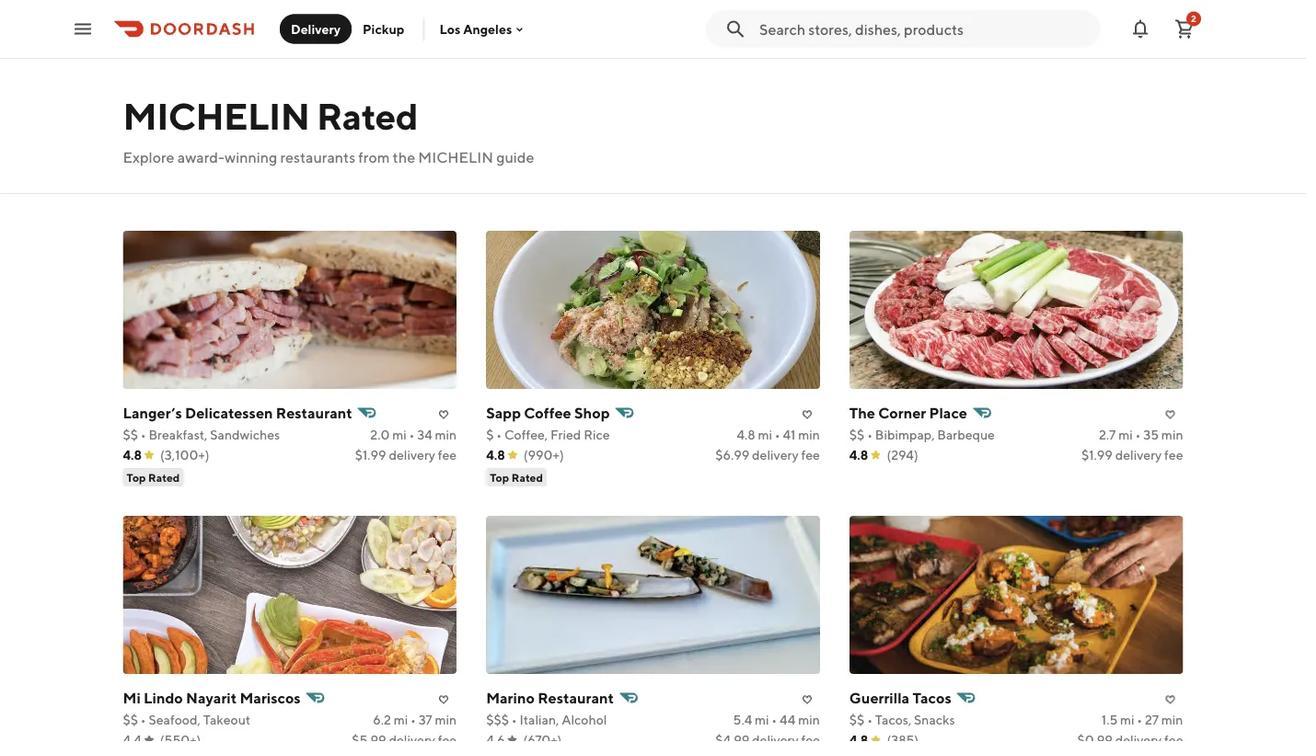 Task type: vqa. For each thing, say whether or not it's contained in the screenshot.
Sandwiches button in the left of the page
no



Task type: describe. For each thing, give the bounding box(es) containing it.
27
[[1145, 713, 1159, 728]]

$$$
[[486, 713, 509, 728]]

pickup
[[363, 21, 405, 36]]

• down langer's
[[141, 428, 146, 443]]

delivery for langer's delicatessen restaurant
[[389, 448, 435, 463]]

rated for sapp coffee shop
[[512, 471, 543, 484]]

angeles
[[463, 21, 512, 37]]

top rated for sapp
[[490, 471, 543, 484]]

$$ • tacos, snacks
[[850, 713, 955, 728]]

explore award-winning restaurants from the michelin guide
[[123, 149, 534, 166]]

1 horizontal spatial rated
[[317, 94, 418, 138]]

fee for place
[[1165, 448, 1183, 463]]

$
[[486, 428, 494, 443]]

rated for langer's delicatessen restaurant
[[148, 471, 180, 484]]

$$ for mi lindo nayarit mariscos
[[123, 713, 138, 728]]

takeout
[[203, 713, 251, 728]]

delivery button
[[280, 14, 352, 44]]

coffee
[[524, 405, 571, 422]]

delivery
[[291, 21, 341, 36]]

marino
[[486, 690, 535, 707]]

4.8 for sapp coffee shop
[[486, 448, 505, 463]]

4.8 for the corner place
[[850, 448, 869, 463]]

2.7
[[1099, 428, 1116, 443]]

delivery for the corner place
[[1115, 448, 1162, 463]]

2 button
[[1166, 11, 1203, 47]]

Store search: begin typing to search for stores available on DoorDash text field
[[759, 19, 1089, 39]]

min for place
[[1162, 428, 1183, 443]]

the corner place
[[850, 405, 967, 422]]

37
[[419, 713, 432, 728]]

top rated for langer's
[[127, 471, 180, 484]]

1.5
[[1102, 713, 1118, 728]]

italian,
[[520, 713, 559, 728]]

• left 35
[[1136, 428, 1141, 443]]

• left '41'
[[775, 428, 780, 443]]

seafood,
[[149, 713, 201, 728]]

delicatessen
[[185, 405, 273, 422]]

• left 44
[[772, 713, 777, 728]]

4.8 mi • 41 min
[[737, 428, 820, 443]]

coffee,
[[504, 428, 548, 443]]

marino restaurant
[[486, 690, 614, 707]]

guide
[[496, 149, 534, 166]]

41
[[783, 428, 796, 443]]

$ • coffee, fried rice
[[486, 428, 610, 443]]

los angeles
[[440, 21, 512, 37]]

delivery for sapp coffee shop
[[752, 448, 799, 463]]

1 vertical spatial restaurant
[[538, 690, 614, 707]]

mi
[[123, 690, 141, 707]]

• left 34
[[409, 428, 415, 443]]

6.2 mi • 37 min
[[373, 713, 457, 728]]

• down the
[[867, 428, 873, 443]]

2.0 mi • 34 min
[[370, 428, 457, 443]]

winning
[[225, 149, 277, 166]]

min for shop
[[798, 428, 820, 443]]

the
[[393, 149, 415, 166]]

4.8 up $6.99
[[737, 428, 755, 443]]

the
[[850, 405, 875, 422]]

rice
[[584, 428, 610, 443]]

$1.99 for the corner place
[[1082, 448, 1113, 463]]

• left 37
[[411, 713, 416, 728]]

(3,100+)
[[160, 448, 209, 463]]

snacks
[[914, 713, 955, 728]]

1 items, open order cart image
[[1174, 18, 1196, 40]]

2
[[1191, 13, 1197, 24]]

2.0
[[370, 428, 390, 443]]

fee for shop
[[801, 448, 820, 463]]

$1.99 for langer's delicatessen restaurant
[[355, 448, 386, 463]]

nayarit
[[186, 690, 237, 707]]

mi right 1.5
[[1120, 713, 1135, 728]]

tacos,
[[875, 713, 912, 728]]

$$ • bibimpap, barbeque
[[850, 428, 995, 443]]

$1.99 delivery fee for langer's delicatessen restaurant
[[355, 448, 457, 463]]

langer's
[[123, 405, 182, 422]]

guerrilla tacos
[[850, 690, 952, 707]]

from
[[358, 149, 390, 166]]

explore
[[123, 149, 175, 166]]

lindo
[[144, 690, 183, 707]]

sapp
[[486, 405, 521, 422]]

5.4 mi • 44 min
[[733, 713, 820, 728]]



Task type: locate. For each thing, give the bounding box(es) containing it.
mi right '6.2'
[[394, 713, 408, 728]]

0 horizontal spatial $1.99
[[355, 448, 386, 463]]

2 $1.99 delivery fee from the left
[[1082, 448, 1183, 463]]

1 $1.99 delivery fee from the left
[[355, 448, 457, 463]]

• right the $
[[496, 428, 502, 443]]

breakfast,
[[149, 428, 208, 443]]

$1.99 delivery fee
[[355, 448, 457, 463], [1082, 448, 1183, 463]]

1 horizontal spatial delivery
[[752, 448, 799, 463]]

sapp coffee shop
[[486, 405, 610, 422]]

$$$ • italian, alcohol
[[486, 713, 607, 728]]

4.8
[[737, 428, 755, 443], [123, 448, 142, 463], [486, 448, 505, 463], [850, 448, 869, 463]]

1 top from the left
[[127, 471, 146, 484]]

4.8 down langer's
[[123, 448, 142, 463]]

$$ • seafood, takeout
[[123, 713, 251, 728]]

michelin rated
[[123, 94, 418, 138]]

fee for restaurant
[[438, 448, 457, 463]]

$$ down the
[[850, 428, 865, 443]]

$$ down guerrilla
[[850, 713, 865, 728]]

2 horizontal spatial delivery
[[1115, 448, 1162, 463]]

$$ for guerrilla tacos
[[850, 713, 865, 728]]

• right $$$ on the bottom of page
[[512, 713, 517, 728]]

bibimpap,
[[875, 428, 935, 443]]

notification bell image
[[1130, 18, 1152, 40]]

0 vertical spatial restaurant
[[276, 405, 352, 422]]

min
[[435, 428, 457, 443], [798, 428, 820, 443], [1162, 428, 1183, 443], [435, 713, 457, 728], [798, 713, 820, 728], [1162, 713, 1183, 728]]

michelin
[[123, 94, 310, 138], [418, 149, 493, 166]]

1 fee from the left
[[438, 448, 457, 463]]

mi right 2.7
[[1119, 428, 1133, 443]]

fee down 4.8 mi • 41 min
[[801, 448, 820, 463]]

$$
[[123, 428, 138, 443], [850, 428, 865, 443], [123, 713, 138, 728], [850, 713, 865, 728]]

• down the lindo
[[141, 713, 146, 728]]

top for sapp coffee shop
[[490, 471, 509, 484]]

0 horizontal spatial top rated
[[127, 471, 180, 484]]

mi for place
[[1119, 428, 1133, 443]]

$1.99 delivery fee down 2.0 mi • 34 min
[[355, 448, 457, 463]]

(294)
[[887, 448, 918, 463]]

fee
[[438, 448, 457, 463], [801, 448, 820, 463], [1165, 448, 1183, 463]]

sandwiches
[[210, 428, 280, 443]]

$$ down mi
[[123, 713, 138, 728]]

fee down 2.0 mi • 34 min
[[438, 448, 457, 463]]

top down langer's
[[127, 471, 146, 484]]

los
[[440, 21, 461, 37]]

$6.99
[[715, 448, 750, 463]]

top rated
[[127, 471, 180, 484], [490, 471, 543, 484]]

$$ down langer's
[[123, 428, 138, 443]]

top rated down (3,100+)
[[127, 471, 180, 484]]

top for langer's delicatessen restaurant
[[127, 471, 146, 484]]

1 horizontal spatial $1.99
[[1082, 448, 1113, 463]]

1 horizontal spatial $1.99 delivery fee
[[1082, 448, 1183, 463]]

1 top rated from the left
[[127, 471, 180, 484]]

6.2
[[373, 713, 391, 728]]

$$ • breakfast, sandwiches
[[123, 428, 280, 443]]

3 delivery from the left
[[1115, 448, 1162, 463]]

$1.99 delivery fee for the corner place
[[1082, 448, 1183, 463]]

restaurant up sandwiches
[[276, 405, 352, 422]]

$1.99 down the 2.0
[[355, 448, 386, 463]]

min for nayarit
[[435, 713, 457, 728]]

place
[[929, 405, 967, 422]]

open menu image
[[72, 18, 94, 40]]

$1.99 down 2.7
[[1082, 448, 1113, 463]]

restaurants
[[280, 149, 355, 166]]

2 delivery from the left
[[752, 448, 799, 463]]

3 fee from the left
[[1165, 448, 1183, 463]]

0 horizontal spatial fee
[[438, 448, 457, 463]]

min right 34
[[435, 428, 457, 443]]

2 top from the left
[[490, 471, 509, 484]]

barbeque
[[937, 428, 995, 443]]

alcohol
[[562, 713, 607, 728]]

min right 27
[[1162, 713, 1183, 728]]

rated down (990+)
[[512, 471, 543, 484]]

1 horizontal spatial top
[[490, 471, 509, 484]]

1.5 mi • 27 min
[[1102, 713, 1183, 728]]

0 vertical spatial michelin
[[123, 94, 310, 138]]

mariscos
[[240, 690, 301, 707]]

restaurant
[[276, 405, 352, 422], [538, 690, 614, 707]]

0 horizontal spatial rated
[[148, 471, 180, 484]]

0 horizontal spatial restaurant
[[276, 405, 352, 422]]

top rated down (990+)
[[490, 471, 543, 484]]

min right '41'
[[798, 428, 820, 443]]

pickup button
[[352, 14, 416, 44]]

mi for restaurant
[[392, 428, 407, 443]]

$6.99 delivery fee
[[715, 448, 820, 463]]

rated
[[317, 94, 418, 138], [148, 471, 180, 484], [512, 471, 543, 484]]

2 $1.99 from the left
[[1082, 448, 1113, 463]]

delivery down 2.7 mi • 35 min
[[1115, 448, 1162, 463]]

mi for shop
[[758, 428, 772, 443]]

mi lindo nayarit mariscos
[[123, 690, 301, 707]]

4.8 down the
[[850, 448, 869, 463]]

1 horizontal spatial fee
[[801, 448, 820, 463]]

5.4
[[733, 713, 752, 728]]

0 horizontal spatial top
[[127, 471, 146, 484]]

2.7 mi • 35 min
[[1099, 428, 1183, 443]]

tacos
[[913, 690, 952, 707]]

1 $1.99 from the left
[[355, 448, 386, 463]]

(990+)
[[524, 448, 564, 463]]

•
[[141, 428, 146, 443], [409, 428, 415, 443], [496, 428, 502, 443], [775, 428, 780, 443], [867, 428, 873, 443], [1136, 428, 1141, 443], [141, 713, 146, 728], [411, 713, 416, 728], [512, 713, 517, 728], [772, 713, 777, 728], [867, 713, 873, 728], [1137, 713, 1143, 728]]

min right 37
[[435, 713, 457, 728]]

delivery down 2.0 mi • 34 min
[[389, 448, 435, 463]]

rated up the from
[[317, 94, 418, 138]]

delivery down 4.8 mi • 41 min
[[752, 448, 799, 463]]

• left 27
[[1137, 713, 1143, 728]]

2 fee from the left
[[801, 448, 820, 463]]

min right 44
[[798, 713, 820, 728]]

• left tacos,
[[867, 713, 873, 728]]

1 horizontal spatial restaurant
[[538, 690, 614, 707]]

1 horizontal spatial top rated
[[490, 471, 543, 484]]

1 horizontal spatial michelin
[[418, 149, 493, 166]]

top
[[127, 471, 146, 484], [490, 471, 509, 484]]

fried
[[551, 428, 581, 443]]

2 horizontal spatial rated
[[512, 471, 543, 484]]

$1.99 delivery fee down 2.7 mi • 35 min
[[1082, 448, 1183, 463]]

35
[[1144, 428, 1159, 443]]

0 horizontal spatial delivery
[[389, 448, 435, 463]]

2 top rated from the left
[[490, 471, 543, 484]]

$$ for langer's delicatessen restaurant
[[123, 428, 138, 443]]

1 delivery from the left
[[389, 448, 435, 463]]

mi right the 2.0
[[392, 428, 407, 443]]

min right 35
[[1162, 428, 1183, 443]]

los angeles button
[[440, 21, 527, 37]]

4.8 down the $
[[486, 448, 505, 463]]

0 horizontal spatial $1.99 delivery fee
[[355, 448, 457, 463]]

mi
[[392, 428, 407, 443], [758, 428, 772, 443], [1119, 428, 1133, 443], [394, 713, 408, 728], [755, 713, 769, 728], [1120, 713, 1135, 728]]

shop
[[574, 405, 610, 422]]

4.8 for langer's delicatessen restaurant
[[123, 448, 142, 463]]

award-
[[177, 149, 225, 166]]

corner
[[878, 405, 926, 422]]

2 horizontal spatial fee
[[1165, 448, 1183, 463]]

1 vertical spatial michelin
[[418, 149, 493, 166]]

michelin right the
[[418, 149, 493, 166]]

mi for nayarit
[[394, 713, 408, 728]]

michelin up award-
[[123, 94, 310, 138]]

mi up $6.99 delivery fee
[[758, 428, 772, 443]]

restaurant up the alcohol
[[538, 690, 614, 707]]

mi right 5.4 at bottom
[[755, 713, 769, 728]]

langer's delicatessen restaurant
[[123, 405, 352, 422]]

$$ for the corner place
[[850, 428, 865, 443]]

44
[[780, 713, 796, 728]]

top down the $
[[490, 471, 509, 484]]

fee down 2.7 mi • 35 min
[[1165, 448, 1183, 463]]

delivery
[[389, 448, 435, 463], [752, 448, 799, 463], [1115, 448, 1162, 463]]

min for restaurant
[[435, 428, 457, 443]]

0 horizontal spatial michelin
[[123, 94, 310, 138]]

34
[[417, 428, 432, 443]]

guerrilla
[[850, 690, 910, 707]]

rated down (3,100+)
[[148, 471, 180, 484]]

$1.99
[[355, 448, 386, 463], [1082, 448, 1113, 463]]



